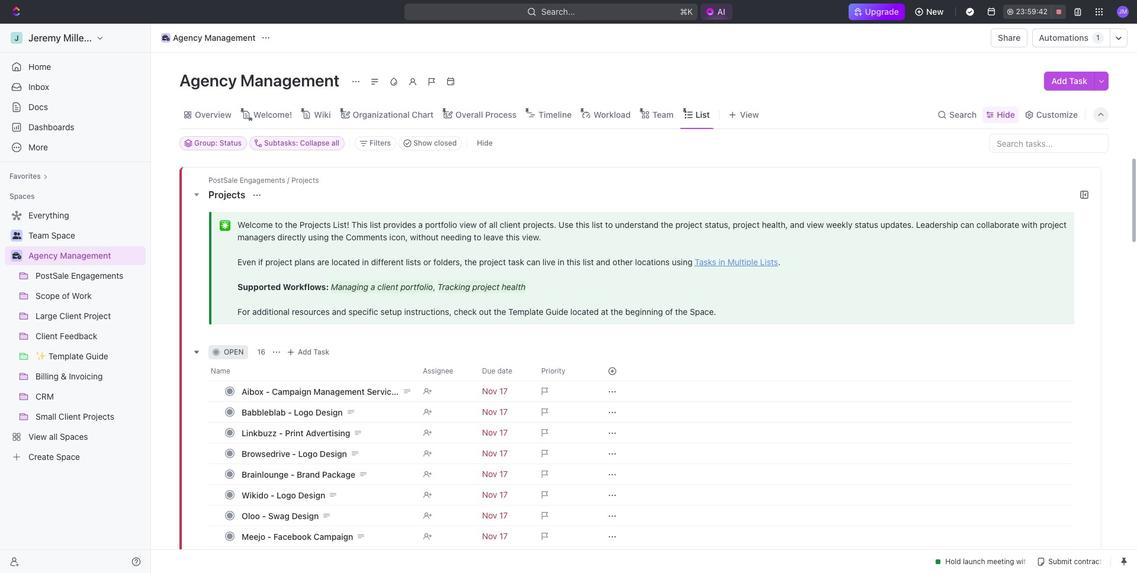 Task type: describe. For each thing, give the bounding box(es) containing it.
customize
[[1037, 109, 1078, 119]]

client for large
[[59, 311, 82, 321]]

wikido - logo design
[[242, 490, 326, 500]]

⌘k
[[681, 7, 693, 17]]

linkbuzz
[[242, 428, 277, 438]]

/
[[287, 176, 290, 185]]

logo for babbleblab
[[294, 407, 314, 417]]

brainlounge
[[242, 470, 289, 480]]

tree inside sidebar 'navigation'
[[5, 206, 146, 467]]

jeremy miller's workspace
[[28, 33, 147, 43]]

0 vertical spatial add
[[1052, 76, 1068, 86]]

billing
[[36, 372, 59, 382]]

advertising
[[306, 428, 350, 438]]

1 vertical spatial agency management
[[180, 71, 343, 90]]

wiki link
[[312, 106, 331, 123]]

design for oloo - swag design
[[292, 511, 319, 521]]

all inside tree
[[49, 432, 58, 442]]

agency management inside sidebar 'navigation'
[[28, 251, 111, 261]]

overall process
[[456, 109, 517, 119]]

new button
[[910, 2, 951, 21]]

management inside sidebar 'navigation'
[[60, 251, 111, 261]]

wikido - logo design link
[[239, 487, 414, 504]]

search button
[[935, 106, 981, 123]]

overview
[[195, 109, 232, 119]]

1 horizontal spatial campaign
[[314, 532, 353, 542]]

16
[[257, 348, 265, 357]]

project
[[84, 311, 111, 321]]

1 vertical spatial agency management link
[[28, 247, 143, 265]]

- for oloo
[[262, 511, 266, 521]]

set priority image
[[535, 547, 594, 568]]

workload
[[594, 109, 631, 119]]

view all spaces
[[28, 432, 88, 442]]

hide inside dropdown button
[[997, 109, 1016, 119]]

sidebar navigation
[[0, 24, 153, 574]]

business time image
[[12, 252, 21, 260]]

1 vertical spatial client
[[36, 331, 58, 341]]

agency inside tree
[[28, 251, 58, 261]]

chart
[[412, 109, 434, 119]]

due date button
[[475, 362, 535, 381]]

billing & invoicing link
[[36, 367, 143, 386]]

create space link
[[5, 448, 143, 467]]

more
[[28, 142, 48, 152]]

subtasks: collapse all
[[264, 139, 340, 148]]

organizational chart
[[353, 109, 434, 119]]

closed
[[434, 139, 457, 148]]

- for meejo
[[268, 532, 272, 542]]

meejo
[[242, 532, 265, 542]]

crm link
[[36, 388, 143, 407]]

browsedrive - logo design link
[[239, 445, 414, 463]]

0 vertical spatial campaign
[[272, 387, 312, 397]]

Search tasks... text field
[[990, 135, 1109, 152]]

services
[[367, 387, 401, 397]]

group: status
[[194, 139, 242, 148]]

welcome! link
[[251, 106, 292, 123]]

small client projects link
[[36, 408, 143, 427]]

overall
[[456, 109, 483, 119]]

process
[[485, 109, 517, 119]]

- for babbleblab
[[288, 407, 292, 417]]

aibox - campaign management services link
[[239, 383, 414, 400]]

facebook
[[274, 532, 312, 542]]

filters button
[[355, 136, 396, 151]]

home
[[28, 62, 51, 72]]

1 horizontal spatial task
[[1070, 76, 1088, 86]]

✨ template guide link
[[36, 347, 143, 366]]

feedback
[[60, 331, 97, 341]]

&
[[61, 372, 67, 382]]

linkbuzz - print advertising link
[[239, 425, 414, 442]]

team space link
[[28, 226, 143, 245]]

assignee button
[[416, 362, 475, 381]]

- for browsedrive
[[292, 449, 296, 459]]

team for team space
[[28, 231, 49, 241]]

guide
[[86, 351, 108, 361]]

invoicing
[[69, 372, 103, 382]]

babbleblab - logo design
[[242, 407, 343, 417]]

automations
[[1040, 33, 1089, 43]]

search...
[[542, 7, 576, 17]]

1 horizontal spatial all
[[332, 139, 340, 148]]

meejo - facebook campaign
[[242, 532, 353, 542]]

subtasks:
[[264, 139, 298, 148]]

small client projects
[[36, 412, 114, 422]]

1 vertical spatial task
[[314, 348, 329, 357]]

share button
[[991, 28, 1028, 47]]

more button
[[5, 138, 146, 157]]

view for view all spaces
[[28, 432, 47, 442]]

favorites button
[[5, 169, 53, 184]]

postsale engagements link
[[36, 267, 143, 286]]

23:59:42
[[1016, 7, 1048, 16]]

babbleblab - logo design link
[[239, 404, 414, 421]]

hide button
[[472, 136, 498, 151]]

scope of work
[[36, 291, 92, 301]]

team link
[[651, 106, 674, 123]]

due
[[482, 367, 496, 376]]

business time image
[[162, 35, 170, 41]]

aibox - campaign management services
[[242, 387, 401, 397]]

- for linkbuzz
[[279, 428, 283, 438]]

oloo - swag design
[[242, 511, 319, 521]]

0 vertical spatial agency management
[[173, 33, 256, 43]]

show closed button
[[399, 136, 462, 151]]

home link
[[5, 57, 146, 76]]

list link
[[694, 106, 710, 123]]

- for aibox
[[266, 387, 270, 397]]

large client project link
[[36, 307, 143, 326]]

organizational chart link
[[351, 106, 434, 123]]

engagements for postsale engagements / projects
[[240, 176, 285, 185]]

scope of work link
[[36, 287, 143, 306]]

browsedrive - logo design
[[242, 449, 347, 459]]

view button
[[725, 106, 764, 123]]

aibox
[[242, 387, 264, 397]]

user group image
[[12, 232, 21, 239]]

- for brainlounge
[[291, 470, 295, 480]]



Task type: vqa. For each thing, say whether or not it's contained in the screenshot.
ASSIGNEE dropdown button
yes



Task type: locate. For each thing, give the bounding box(es) containing it.
- left print
[[279, 428, 283, 438]]

hide right the 'search'
[[997, 109, 1016, 119]]

campaign up babbleblab - logo design
[[272, 387, 312, 397]]

0 vertical spatial view
[[740, 109, 759, 119]]

new
[[927, 7, 944, 17]]

logo
[[294, 407, 314, 417], [298, 449, 318, 459], [277, 490, 296, 500]]

1 horizontal spatial view
[[740, 109, 759, 119]]

add task
[[1052, 76, 1088, 86], [298, 348, 329, 357]]

- up print
[[288, 407, 292, 417]]

- left brand
[[291, 470, 295, 480]]

design up meejo - facebook campaign
[[292, 511, 319, 521]]

task
[[1070, 76, 1088, 86], [314, 348, 329, 357]]

client down large
[[36, 331, 58, 341]]

ai button
[[701, 4, 733, 20]]

- right "aibox"
[[266, 387, 270, 397]]

projects down "postsale engagements / projects"
[[209, 190, 248, 200]]

name button
[[209, 362, 416, 381]]

add up customize
[[1052, 76, 1068, 86]]

oloo - swag design link
[[239, 508, 414, 525]]

workload link
[[592, 106, 631, 123]]

add task up customize
[[1052, 76, 1088, 86]]

space for create space
[[56, 452, 80, 462]]

1 horizontal spatial agency management link
[[158, 31, 259, 45]]

logo for wikido
[[277, 490, 296, 500]]

engagements
[[240, 176, 285, 185], [71, 271, 123, 281]]

1 vertical spatial campaign
[[314, 532, 353, 542]]

0 vertical spatial all
[[332, 139, 340, 148]]

1 horizontal spatial add task
[[1052, 76, 1088, 86]]

billing & invoicing
[[36, 372, 103, 382]]

0 horizontal spatial view
[[28, 432, 47, 442]]

add task button
[[1045, 72, 1095, 91], [284, 345, 334, 360]]

team left list link
[[653, 109, 674, 119]]

0 vertical spatial task
[[1070, 76, 1088, 86]]

template
[[48, 351, 84, 361]]

all right collapse
[[332, 139, 340, 148]]

design for browsedrive - logo design
[[320, 449, 347, 459]]

design up advertising
[[316, 407, 343, 417]]

client up client feedback
[[59, 311, 82, 321]]

design inside browsedrive - logo design link
[[320, 449, 347, 459]]

0 vertical spatial client
[[59, 311, 82, 321]]

0 vertical spatial space
[[51, 231, 75, 241]]

management
[[205, 33, 256, 43], [241, 71, 340, 90], [60, 251, 111, 261], [314, 387, 365, 397]]

hide
[[997, 109, 1016, 119], [477, 139, 493, 148]]

1 vertical spatial spaces
[[60, 432, 88, 442]]

1 vertical spatial team
[[28, 231, 49, 241]]

1 vertical spatial logo
[[298, 449, 318, 459]]

1 vertical spatial view
[[28, 432, 47, 442]]

view for view
[[740, 109, 759, 119]]

all up create space
[[49, 432, 58, 442]]

0 vertical spatial agency
[[173, 33, 202, 43]]

small
[[36, 412, 56, 422]]

assignee
[[423, 367, 454, 376]]

logo for browsedrive
[[298, 449, 318, 459]]

babbleblab
[[242, 407, 286, 417]]

0 horizontal spatial campaign
[[272, 387, 312, 397]]

oloo
[[242, 511, 260, 521]]

team inside tree
[[28, 231, 49, 241]]

group:
[[194, 139, 218, 148]]

brainlounge - brand package
[[242, 470, 356, 480]]

dashboards link
[[5, 118, 146, 137]]

spaces down favorites
[[9, 192, 35, 201]]

0 vertical spatial projects
[[292, 176, 319, 185]]

jeremy miller's workspace, , element
[[11, 32, 23, 44]]

docs
[[28, 102, 48, 112]]

projects down crm link
[[83, 412, 114, 422]]

collapse
[[300, 139, 330, 148]]

spaces inside tree
[[60, 432, 88, 442]]

view up "create"
[[28, 432, 47, 442]]

priority button
[[535, 362, 594, 381]]

brainlounge - brand package link
[[239, 466, 414, 483]]

priority
[[542, 367, 566, 376]]

0 horizontal spatial add task
[[298, 348, 329, 357]]

- down print
[[292, 449, 296, 459]]

logo up oloo - swag design
[[277, 490, 296, 500]]

- for wikido
[[271, 490, 275, 500]]

0 horizontal spatial postsale
[[36, 271, 69, 281]]

0 vertical spatial hide
[[997, 109, 1016, 119]]

view right the list
[[740, 109, 759, 119]]

task up customize
[[1070, 76, 1088, 86]]

view
[[740, 109, 759, 119], [28, 432, 47, 442]]

0 horizontal spatial projects
[[83, 412, 114, 422]]

1
[[1097, 33, 1100, 42]]

0 horizontal spatial hide
[[477, 139, 493, 148]]

0 vertical spatial add task
[[1052, 76, 1088, 86]]

large client project
[[36, 311, 111, 321]]

timeline link
[[536, 106, 572, 123]]

welcome!
[[254, 109, 292, 119]]

add
[[1052, 76, 1068, 86], [298, 348, 312, 357]]

view all spaces link
[[5, 428, 143, 447]]

- right "meejo"
[[268, 532, 272, 542]]

package
[[322, 470, 356, 480]]

2 vertical spatial client
[[59, 412, 81, 422]]

space
[[51, 231, 75, 241], [56, 452, 80, 462]]

1 vertical spatial hide
[[477, 139, 493, 148]]

wiki
[[314, 109, 331, 119]]

engagements for postsale engagements
[[71, 271, 123, 281]]

work
[[72, 291, 92, 301]]

list
[[696, 109, 710, 119]]

open
[[224, 348, 244, 357]]

client feedback link
[[36, 327, 143, 346]]

agency management right business time image
[[173, 33, 256, 43]]

design down advertising
[[320, 449, 347, 459]]

1 horizontal spatial postsale
[[209, 176, 238, 185]]

0 vertical spatial engagements
[[240, 176, 285, 185]]

agency up overview
[[180, 71, 237, 90]]

0 horizontal spatial add task button
[[284, 345, 334, 360]]

1 horizontal spatial engagements
[[240, 176, 285, 185]]

0 horizontal spatial spaces
[[9, 192, 35, 201]]

campaign down oloo - swag design link
[[314, 532, 353, 542]]

2 vertical spatial logo
[[277, 490, 296, 500]]

overall process link
[[453, 106, 517, 123]]

2 vertical spatial agency
[[28, 251, 58, 261]]

agency management up welcome! link
[[180, 71, 343, 90]]

client feedback
[[36, 331, 97, 341]]

1 vertical spatial projects
[[209, 190, 248, 200]]

campaign
[[272, 387, 312, 397], [314, 532, 353, 542]]

date
[[498, 367, 513, 376]]

0 vertical spatial agency management link
[[158, 31, 259, 45]]

agency right business time image
[[173, 33, 202, 43]]

- right wikido
[[271, 490, 275, 500]]

upgrade link
[[849, 4, 905, 20]]

design inside babbleblab - logo design link
[[316, 407, 343, 417]]

tree containing everything
[[5, 206, 146, 467]]

status
[[220, 139, 242, 148]]

add task button up customize
[[1045, 72, 1095, 91]]

show
[[414, 139, 432, 148]]

customize button
[[1021, 106, 1082, 123]]

design for wikido - logo design
[[298, 490, 326, 500]]

1 horizontal spatial spaces
[[60, 432, 88, 442]]

2 vertical spatial agency management
[[28, 251, 111, 261]]

jm button
[[1114, 2, 1133, 21]]

2 vertical spatial projects
[[83, 412, 114, 422]]

0 vertical spatial postsale
[[209, 176, 238, 185]]

logo up brand
[[298, 449, 318, 459]]

team for team
[[653, 109, 674, 119]]

timeline
[[539, 109, 572, 119]]

space down view all spaces link
[[56, 452, 80, 462]]

0 horizontal spatial team
[[28, 231, 49, 241]]

1 vertical spatial add
[[298, 348, 312, 357]]

space for team space
[[51, 231, 75, 241]]

miller's
[[63, 33, 95, 43]]

of
[[62, 291, 70, 301]]

✨ template guide
[[36, 351, 108, 361]]

ai
[[718, 7, 726, 17]]

1 horizontal spatial team
[[653, 109, 674, 119]]

1 vertical spatial add task button
[[284, 345, 334, 360]]

task up the name dropdown button
[[314, 348, 329, 357]]

1 horizontal spatial add
[[1052, 76, 1068, 86]]

client for small
[[59, 412, 81, 422]]

1 vertical spatial space
[[56, 452, 80, 462]]

projects right / on the left of the page
[[292, 176, 319, 185]]

1 vertical spatial all
[[49, 432, 58, 442]]

space down everything link
[[51, 231, 75, 241]]

j
[[14, 33, 19, 42]]

add task up the name dropdown button
[[298, 348, 329, 357]]

postsale for postsale engagements
[[36, 271, 69, 281]]

postsale for postsale engagements / projects
[[209, 176, 238, 185]]

0 vertical spatial team
[[653, 109, 674, 119]]

postsale up scope
[[36, 271, 69, 281]]

0 horizontal spatial task
[[314, 348, 329, 357]]

show closed
[[414, 139, 457, 148]]

1 horizontal spatial hide
[[997, 109, 1016, 119]]

hide inside button
[[477, 139, 493, 148]]

wikido
[[242, 490, 269, 500]]

create space
[[28, 452, 80, 462]]

swag
[[268, 511, 290, 521]]

print
[[285, 428, 304, 438]]

view inside view button
[[740, 109, 759, 119]]

scope
[[36, 291, 60, 301]]

client up view all spaces link
[[59, 412, 81, 422]]

postsale down group: status
[[209, 176, 238, 185]]

agency down team space
[[28, 251, 58, 261]]

design down brand
[[298, 490, 326, 500]]

1 horizontal spatial add task button
[[1045, 72, 1095, 91]]

1 vertical spatial engagements
[[71, 271, 123, 281]]

design inside oloo - swag design link
[[292, 511, 319, 521]]

projects inside tree
[[83, 412, 114, 422]]

postsale engagements / projects
[[209, 176, 319, 185]]

engagements left / on the left of the page
[[240, 176, 285, 185]]

0 horizontal spatial all
[[49, 432, 58, 442]]

team
[[653, 109, 674, 119], [28, 231, 49, 241]]

design inside wikido - logo design link
[[298, 490, 326, 500]]

view inside view all spaces link
[[28, 432, 47, 442]]

hide down overall process link
[[477, 139, 493, 148]]

tree
[[5, 206, 146, 467]]

design for babbleblab - logo design
[[316, 407, 343, 417]]

add up the name dropdown button
[[298, 348, 312, 357]]

0 vertical spatial spaces
[[9, 192, 35, 201]]

2 horizontal spatial projects
[[292, 176, 319, 185]]

- right oloo
[[262, 511, 266, 521]]

agency management
[[173, 33, 256, 43], [180, 71, 343, 90], [28, 251, 111, 261]]

agency management up postsale engagements
[[28, 251, 111, 261]]

1 horizontal spatial projects
[[209, 190, 248, 200]]

team right user group image
[[28, 231, 49, 241]]

1 vertical spatial add task
[[298, 348, 329, 357]]

overview link
[[193, 106, 232, 123]]

add task button up the name dropdown button
[[284, 345, 334, 360]]

postsale inside tree
[[36, 271, 69, 281]]

0 vertical spatial add task button
[[1045, 72, 1095, 91]]

0 vertical spatial logo
[[294, 407, 314, 417]]

logo up linkbuzz - print advertising
[[294, 407, 314, 417]]

0 horizontal spatial engagements
[[71, 271, 123, 281]]

1 vertical spatial agency
[[180, 71, 237, 90]]

0 horizontal spatial add
[[298, 348, 312, 357]]

jm
[[1119, 8, 1128, 15]]

engagements inside sidebar 'navigation'
[[71, 271, 123, 281]]

name
[[211, 367, 230, 376]]

engagements up scope of work link
[[71, 271, 123, 281]]

0 horizontal spatial agency management link
[[28, 247, 143, 265]]

spaces down small client projects
[[60, 432, 88, 442]]

1 vertical spatial postsale
[[36, 271, 69, 281]]

hide button
[[983, 106, 1019, 123]]

dashboards
[[28, 122, 74, 132]]



